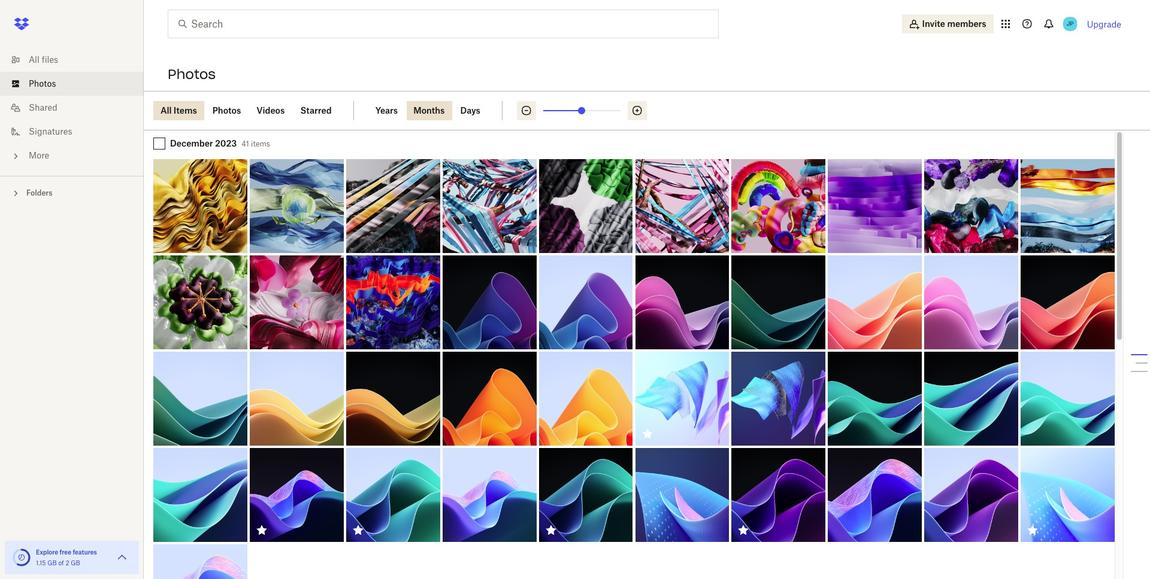 Task type: describe. For each thing, give the bounding box(es) containing it.
days button
[[453, 101, 488, 120]]

image - 06-yellow_lm-4k.png 12/5/2023, 2:20:00 pm image
[[250, 352, 344, 446]]

image - demifluidnew_4k.png 12/5/2023, 2:23:22 pm image
[[346, 159, 440, 253]]

image - diamoric_4k.png 12/5/2023, 2:21:27 pm image
[[153, 256, 247, 350]]

more image
[[10, 150, 22, 162]]

photos link
[[10, 72, 144, 96]]

videos button
[[249, 101, 292, 120]]

explore free features 1.15 gb of 2 gb
[[36, 549, 97, 567]]

items
[[174, 105, 197, 116]]

image - 08-green_blue_lm-4k.png 12/5/2023, 2:19:23 pm image
[[1021, 352, 1115, 446]]

2023
[[215, 138, 237, 149]]

image - 02-wave_dm-4k.png 12/5/2023, 2:19:13 pm image
[[250, 448, 344, 542]]

image - 06-blue_purple_lm-4k.png 12/5/2023, 2:18:39 pm image
[[924, 448, 1018, 542]]

of
[[58, 560, 64, 567]]

image - 05-blue_green_dm-4k.png 12/5/2023, 2:19:00 pm image
[[539, 448, 633, 542]]

image - 06-yellow_dm-4k.png 12/5/2023, 2:19:53 pm image
[[346, 352, 440, 446]]

image - 01-purple_dm-4k.png 12/5/2023, 2:20:21 pm image
[[635, 256, 729, 350]]

shared link
[[10, 96, 144, 120]]

image - 04-pink_orange_lm-4k.png 12/5/2023, 2:20:14 pm image
[[828, 256, 922, 350]]

features
[[73, 549, 97, 556]]

free
[[60, 549, 71, 556]]

image - 05-blue_green_lm-4k.png 12/5/2023, 2:19:10 pm image
[[346, 448, 440, 542]]

1 gb from the left
[[47, 560, 57, 567]]

upgrade link
[[1087, 19, 1121, 29]]

image - 08-green_blue_dm-4k.png 12/5/2023, 2:19:30 pm image
[[828, 352, 922, 446]]

image - 06-blue_purple_dm-4k.png 12/5/2023, 2:18:47 pm image
[[732, 448, 826, 542]]

image - 03-blue_purple_dm-4k.png 12/5/2023, 2:20:29 pm image
[[442, 256, 536, 350]]

all for all items
[[161, 105, 172, 116]]

image - 04-pink_orange_dm-4k.png 12/5/2023, 2:20:04 pm image
[[1021, 256, 1115, 350]]

image - 02-green_blue_dm-4k.png 12/5/2023, 2:20:17 pm image
[[732, 256, 826, 350]]

all files link
[[10, 48, 144, 72]]

items
[[251, 140, 270, 149]]

all files
[[29, 55, 58, 65]]

jp button
[[1061, 14, 1080, 34]]

image - 01-wave_lm-4k.png 12/5/2023, 2:18:27 pm image
[[153, 545, 247, 580]]

image - 07-green_blue_dm-4k.png 12/5/2023, 2:19:26 pm image
[[924, 352, 1018, 446]]

image - 05-orange_dm-4k.png 12/5/2023, 2:19:50 pm image
[[442, 352, 536, 446]]

months
[[413, 105, 445, 116]]

all items button
[[153, 101, 204, 120]]

signatures
[[29, 126, 72, 137]]

image - 02-green_blue_lm-4k.png 12/5/2023, 2:20:03 pm image
[[153, 352, 247, 446]]

explore
[[36, 549, 58, 556]]

41
[[242, 140, 249, 149]]

list containing all files
[[0, 41, 144, 176]]

image - multisexual_4k.png 12/5/2023, 2:22:11 pm image
[[924, 159, 1018, 253]]

shared
[[29, 102, 57, 113]]

2
[[66, 560, 69, 567]]

all for all files
[[29, 55, 39, 65]]

invite
[[922, 19, 945, 29]]

image - sapphic_4k.png 12/5/2023, 2:21:12 pm image
[[250, 256, 344, 350]]

image - main 4k.png 12/5/2023, 2:22:29 pm image
[[732, 159, 826, 253]]

invite members
[[922, 19, 986, 29]]



Task type: locate. For each thing, give the bounding box(es) containing it.
all inside button
[[161, 105, 172, 116]]

signatures link
[[10, 120, 144, 144]]

image - achillean_4k.png 12/5/2023, 2:23:30 pm image
[[250, 159, 344, 253]]

december
[[170, 138, 213, 149]]

members
[[947, 19, 986, 29]]

list
[[0, 41, 144, 176]]

photos list item
[[0, 72, 144, 96]]

photos up items
[[168, 66, 216, 83]]

gb right '2'
[[71, 560, 80, 567]]

all items
[[161, 105, 197, 116]]

image - 01-wave_dm-4k.png 12/5/2023, 2:18:45 pm image
[[828, 448, 922, 542]]

months button
[[406, 101, 452, 120]]

image - 04-layers_lm-4k.png 12/5/2023, 2:18:36 pm image
[[1021, 448, 1115, 542]]

years button
[[368, 101, 405, 120]]

tab list containing all items
[[153, 101, 354, 120]]

folders button
[[0, 184, 144, 202]]

2 gb from the left
[[71, 560, 80, 567]]

0 horizontal spatial all
[[29, 55, 39, 65]]

image - transfeminine_4k.png 12/5/2023, 2:22:40 pm image
[[635, 159, 729, 253]]

invite members button
[[902, 14, 994, 34]]

1 tab list from the left
[[153, 101, 354, 120]]

gb left of
[[47, 560, 57, 567]]

1 horizontal spatial all
[[161, 105, 172, 116]]

image - 01-purple_lm-4k.png 12/5/2023, 2:20:08 pm image
[[924, 256, 1018, 350]]

0 horizontal spatial tab list
[[153, 101, 354, 120]]

image - 07-green_blue_lm-4k.png 12/5/2023, 2:19:16 pm image
[[153, 448, 247, 542]]

starred
[[300, 105, 332, 116]]

image - androgynous new 4k.png 12/5/2023, 2:22:18 pm image
[[828, 159, 922, 253]]

image - multigender_4k.png 12/5/2023, 2:20:59 pm image
[[346, 256, 440, 350]]

photos up shared
[[29, 78, 56, 89]]

files
[[42, 55, 58, 65]]

starred button
[[293, 101, 339, 120]]

december 2023 41 items
[[170, 138, 270, 149]]

all
[[29, 55, 39, 65], [161, 105, 172, 116]]

folders
[[26, 189, 52, 198]]

photos button
[[205, 101, 248, 120]]

Photo Zoom Slider range field
[[543, 110, 621, 111]]

all left files
[[29, 55, 39, 65]]

image - 04-layers_dm-4k.png 12/5/2023, 2:18:57 pm image
[[635, 448, 729, 542]]

jp
[[1066, 20, 1074, 28]]

None field
[[0, 0, 92, 13]]

1.15
[[36, 560, 46, 567]]

tab list containing years
[[368, 101, 503, 120]]

photos
[[168, 66, 216, 83], [29, 78, 56, 89], [213, 105, 241, 116]]

image - 03-devhome_dm-4k.png 12/5/2023, 2:19:35 pm image
[[732, 352, 826, 446]]

more
[[29, 150, 49, 161]]

Search in folder "Dropbox" text field
[[191, 17, 694, 31]]

all left items
[[161, 105, 172, 116]]

0 vertical spatial all
[[29, 55, 39, 65]]

1 vertical spatial all
[[161, 105, 172, 116]]

image - aspec_4k.png 12/5/2023, 2:22:55 pm image
[[539, 159, 633, 253]]

years
[[375, 105, 398, 116]]

quota usage element
[[12, 549, 31, 568]]

1 horizontal spatial gb
[[71, 560, 80, 567]]

tab list
[[153, 101, 354, 120], [368, 101, 503, 120]]

image - 02-wave_lm-4k.png 12/5/2023, 2:19:05 pm image
[[442, 448, 536, 542]]

photos up 2023
[[213, 105, 241, 116]]

upgrade
[[1087, 19, 1121, 29]]

photos inside the photos 'link'
[[29, 78, 56, 89]]

2 tab list from the left
[[368, 101, 503, 120]]

gb
[[47, 560, 57, 567], [71, 560, 80, 567]]

dropbox image
[[10, 12, 34, 36]]

image - aromanticasexual_4k.png 12/5/2023, 2:21:57 pm image
[[1021, 159, 1115, 253]]

image - 03-devhome_lm-4k.png 12/5/2023, 2:19:43 pm image
[[635, 352, 729, 446]]

days
[[460, 105, 480, 116]]

videos
[[257, 105, 285, 116]]

image - transneutral_4k.png 12/5/2023, 2:23:34 pm image
[[153, 159, 247, 253]]

photos inside photos button
[[213, 105, 241, 116]]

1 horizontal spatial tab list
[[368, 101, 503, 120]]

image - 03-blue_purple_lm-4k.png 12/5/2023, 2:20:22 pm image
[[539, 256, 633, 350]]

image - transmasculine_4k.png 12/5/2023, 2:23:06 pm image
[[442, 159, 536, 253]]

image - 05-orange_lm-4k.png 12/5/2023, 2:19:45 pm image
[[539, 352, 633, 446]]

0 horizontal spatial gb
[[47, 560, 57, 567]]



Task type: vqa. For each thing, say whether or not it's contained in the screenshot.
Image - 05-Blue_Green_LM-4K.png 12/5/2023, 2:19:10 PM
yes



